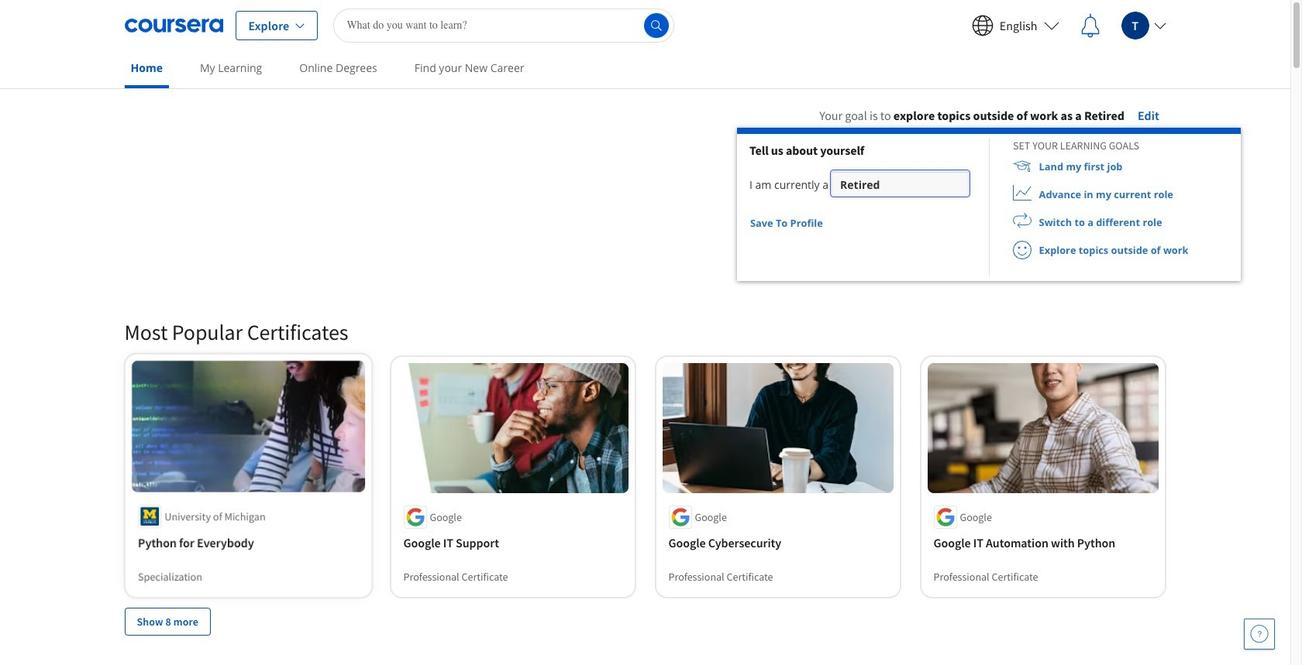 Task type: vqa. For each thing, say whether or not it's contained in the screenshot.
the topmost 2,
no



Task type: locate. For each thing, give the bounding box(es) containing it.
None text field
[[840, 172, 961, 202]]

None search field
[[334, 8, 675, 42]]

status
[[824, 222, 832, 226]]

help center image
[[1250, 626, 1269, 644]]

region
[[737, 128, 1241, 281]]

most popular certificates collection element
[[115, 294, 1176, 661]]

coursera image
[[124, 13, 223, 38]]



Task type: describe. For each thing, give the bounding box(es) containing it.
What do you want to learn? text field
[[334, 8, 675, 42]]

Occupation field
[[833, 172, 968, 202]]



